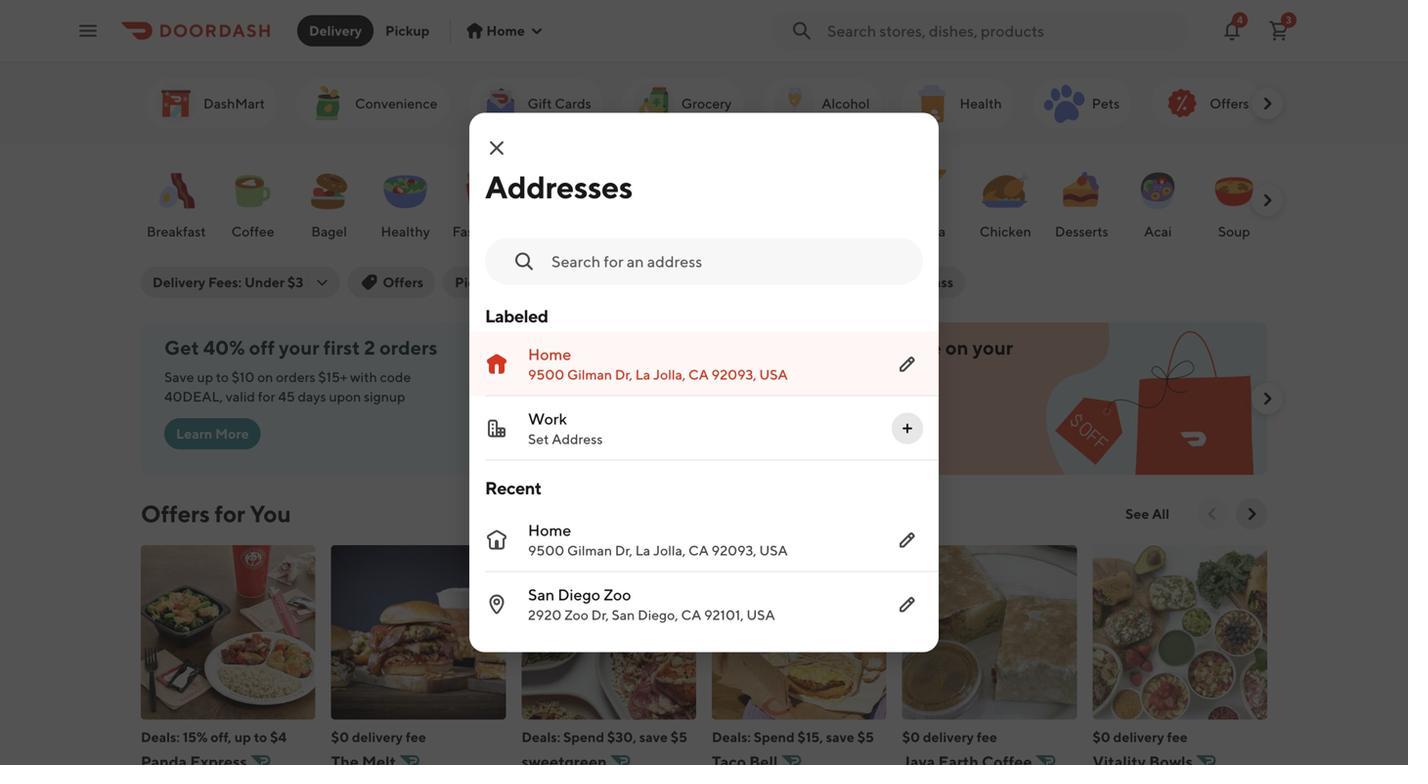 Task type: describe. For each thing, give the bounding box(es) containing it.
acai
[[1145, 224, 1172, 240]]

4.5
[[565, 274, 586, 291]]

required.
[[870, 393, 926, 409]]

get 40% off your first 2 orders save up to $10 on orders $15+ with code 40deal, valid for 45 days upon signup
[[164, 336, 438, 405]]

bagel
[[311, 224, 347, 240]]

subtotal
[[755, 393, 806, 409]]

san diego zoo 2920 zoo dr, san diego, ca 92101, usa
[[528, 586, 775, 624]]

code
[[380, 369, 411, 385]]

diego,
[[638, 607, 679, 624]]

under 30 min
[[661, 274, 748, 291]]

none radio edit san diego zoo from saved addresses
[[470, 573, 939, 637]]

home button
[[467, 22, 545, 39]]

convenience link
[[296, 78, 449, 129]]

burrito
[[593, 224, 637, 240]]

off,
[[211, 730, 232, 746]]

next button of carousel image
[[1258, 191, 1278, 210]]

$0 delivery fee for second the $0 delivery fee link from the right
[[903, 730, 998, 746]]

more
[[215, 426, 249, 442]]

fast
[[453, 224, 479, 240]]

grocery image
[[631, 80, 678, 127]]

over 4.5
[[531, 274, 586, 291]]

dashmart
[[203, 95, 265, 112]]

see all
[[1126, 506, 1170, 522]]

home 9500 gilman dr, la jolla, ca 92093, usa for zoo
[[528, 521, 788, 559]]

diego
[[558, 586, 601, 605]]

you
[[250, 500, 291, 528]]

pets
[[1092, 95, 1120, 112]]

breakfast burrito
[[531, 224, 637, 240]]

9500 for san
[[528, 543, 565, 559]]

delivery for delivery
[[309, 22, 362, 39]]

2 horizontal spatial offers
[[1210, 95, 1250, 112]]

1 vertical spatial for
[[215, 500, 245, 528]]

first inside get 40% off your first 2 orders save up to $10 on orders $15+ with code 40deal, valid for 45 days upon signup
[[324, 336, 360, 359]]

2 vertical spatial next button of carousel image
[[1242, 505, 1262, 524]]

dashmart link
[[145, 78, 277, 129]]

close addresses image
[[485, 136, 509, 160]]

2
[[364, 336, 376, 359]]

92093, for zoo
[[712, 543, 757, 559]]

$3
[[287, 274, 304, 291]]

3 $0 delivery fee link from the left
[[1093, 546, 1268, 766]]

1 horizontal spatial san
[[612, 607, 635, 624]]

offers for you
[[141, 500, 291, 528]]

2 $0 delivery fee link from the left
[[903, 546, 1077, 766]]

dr, inside san diego zoo 2920 zoo dr, san diego, ca 92101, usa
[[591, 607, 609, 624]]

usa for address
[[760, 367, 788, 383]]

15%
[[183, 730, 208, 746]]

1 vertical spatial orders
[[276, 369, 316, 385]]

off
[[249, 336, 275, 359]]

grocery
[[682, 95, 732, 112]]

over
[[531, 274, 562, 291]]

30
[[704, 274, 721, 291]]

deals: for deals: spend $15, save $5
[[712, 730, 751, 746]]

pets image
[[1041, 80, 1088, 127]]

$4
[[270, 730, 287, 746]]

1 horizontal spatial zoo
[[604, 586, 631, 605]]

deals: spend $30, save $5 link
[[522, 546, 696, 766]]

deals: spend $15, save $5
[[712, 730, 874, 746]]

2920
[[528, 607, 562, 624]]

valid
[[226, 389, 255, 405]]

learn more
[[176, 426, 249, 442]]

3 button
[[1260, 11, 1299, 50]]

save for $15,
[[826, 730, 855, 746]]

your inside enjoy a $0 delivery fee on your first order. $5 subtotal minimum required.
[[973, 336, 1014, 359]]

fee for 3rd the $0 delivery fee link from right
[[406, 730, 426, 746]]

gift cards image
[[477, 80, 524, 127]]

signup
[[364, 389, 405, 405]]

over 4.5 button
[[519, 267, 641, 298]]

work set address
[[528, 410, 603, 448]]

under 30 min button
[[649, 267, 760, 298]]

40%
[[203, 336, 245, 359]]

1 vertical spatial pickup button
[[443, 267, 511, 298]]

45
[[278, 389, 295, 405]]

days
[[298, 389, 326, 405]]

a
[[791, 336, 802, 359]]

$30,
[[607, 730, 637, 746]]

ca inside san diego zoo 2920 zoo dr, san diego, ca 92101, usa
[[681, 607, 702, 624]]

to inside get 40% off your first 2 orders save up to $10 on orders $15+ with code 40deal, valid for 45 days upon signup
[[216, 369, 229, 385]]

gift cards
[[528, 95, 592, 112]]

0 vertical spatial pickup button
[[374, 15, 442, 46]]

learn more button
[[164, 419, 261, 450]]

edit university of california san diego from saved addresses image for address
[[900, 357, 916, 372]]

deals: for deals: 15% off, up to $4
[[141, 730, 180, 746]]

offers link
[[1151, 78, 1261, 129]]

la for address
[[636, 367, 651, 383]]

0 vertical spatial san
[[528, 586, 555, 605]]

health image
[[909, 80, 956, 127]]

spend for $15,
[[754, 730, 795, 746]]

$15+
[[318, 369, 347, 385]]

dashmart image
[[153, 80, 200, 127]]

min
[[724, 274, 748, 291]]

gift
[[528, 95, 552, 112]]

convenience image
[[304, 80, 351, 127]]

1 $0 delivery fee link from the left
[[331, 546, 506, 766]]

get
[[164, 336, 199, 359]]

soup
[[1219, 224, 1251, 240]]

$15,
[[798, 730, 824, 746]]

convenience
[[355, 95, 438, 112]]

spend for $30,
[[563, 730, 605, 746]]

92101,
[[704, 607, 744, 624]]

home for work
[[528, 345, 571, 364]]

0 vertical spatial home
[[487, 22, 525, 39]]

ca for address
[[689, 367, 709, 383]]

notification bell image
[[1221, 19, 1244, 43]]

pickup for the top pickup button
[[385, 22, 430, 39]]

healthy
[[381, 224, 430, 240]]

la for zoo
[[636, 543, 651, 559]]

up inside get 40% off your first 2 orders save up to $10 on orders $15+ with code 40deal, valid for 45 days upon signup
[[197, 369, 213, 385]]

on inside enjoy a $0 delivery fee on your first order. $5 subtotal minimum required.
[[946, 336, 969, 359]]

edit university of california san diego from saved addresses image for zoo
[[900, 533, 916, 548]]

deals: for deals: spend $30, save $5
[[522, 730, 561, 746]]

pets link
[[1034, 78, 1132, 129]]

desserts
[[1055, 224, 1109, 240]]

smoothie
[[822, 224, 883, 240]]

breakfast for breakfast
[[147, 224, 206, 240]]

delivery for delivery fees: under $3
[[153, 274, 205, 291]]

previous button of carousel image
[[1203, 505, 1223, 524]]

chicken
[[980, 224, 1032, 240]]

0 vertical spatial next button of carousel image
[[1258, 94, 1278, 113]]

fee inside enjoy a $0 delivery fee on your first order. $5 subtotal minimum required.
[[912, 336, 942, 359]]

4
[[1237, 14, 1243, 25]]

dashpass button
[[854, 267, 966, 298]]

health
[[960, 95, 1002, 112]]

minimum
[[809, 393, 867, 409]]



Task type: vqa. For each thing, say whether or not it's contained in the screenshot.
the middle $0 delivery fee link
yes



Task type: locate. For each thing, give the bounding box(es) containing it.
2 vertical spatial dr,
[[591, 607, 609, 624]]

92093, up edit san diego zoo from saved addresses radio
[[712, 543, 757, 559]]

1 horizontal spatial orders
[[380, 336, 438, 359]]

2 la from the top
[[636, 543, 651, 559]]

open menu image
[[76, 19, 100, 43]]

alcohol link
[[763, 78, 882, 129]]

0 vertical spatial pickup
[[385, 22, 430, 39]]

0 horizontal spatial delivery
[[153, 274, 205, 291]]

pickup down fast food
[[455, 274, 499, 291]]

dr, up addresses option
[[615, 367, 633, 383]]

address
[[552, 431, 603, 448]]

spend left $15,
[[754, 730, 795, 746]]

Search for an address text field
[[552, 251, 904, 272]]

None radio
[[470, 397, 939, 461], [470, 508, 939, 573], [470, 508, 939, 573]]

ca left 92101,
[[681, 607, 702, 624]]

1 gilman from the top
[[567, 367, 612, 383]]

recent
[[485, 478, 542, 499]]

0 vertical spatial edit university of california san diego from saved addresses image
[[900, 357, 916, 372]]

deals:
[[141, 730, 180, 746], [522, 730, 561, 746], [712, 730, 751, 746]]

2 your from the left
[[973, 336, 1014, 359]]

1 vertical spatial 92093,
[[712, 543, 757, 559]]

2 breakfast from the left
[[531, 224, 591, 240]]

to left $4
[[254, 730, 267, 746]]

deals: inside deals: spend $15, save $5 link
[[712, 730, 751, 746]]

deals: 15% off, up to $4
[[141, 730, 287, 746]]

price button
[[768, 267, 846, 298]]

2 vertical spatial ca
[[681, 607, 702, 624]]

offers
[[1210, 95, 1250, 112], [383, 274, 424, 291], [141, 500, 210, 528]]

0 horizontal spatial offers
[[141, 500, 210, 528]]

alcohol
[[822, 95, 870, 112]]

0 horizontal spatial under
[[244, 274, 285, 291]]

edit san diego zoo from saved addresses image
[[900, 597, 916, 613]]

2 save from the left
[[826, 730, 855, 746]]

home down labeled
[[528, 345, 571, 364]]

option group containing home
[[470, 508, 939, 637]]

none radio containing work
[[470, 397, 939, 461]]

home for san
[[528, 521, 571, 540]]

grocery link
[[623, 78, 744, 129]]

1 vertical spatial san
[[612, 607, 635, 624]]

save right $15,
[[826, 730, 855, 746]]

92093,
[[712, 367, 757, 383], [712, 543, 757, 559]]

0 vertical spatial zoo
[[604, 586, 631, 605]]

0 horizontal spatial pickup
[[385, 22, 430, 39]]

pizza
[[913, 224, 946, 240]]

jolla, for address
[[653, 367, 686, 383]]

2 $0 delivery fee from the left
[[903, 730, 998, 746]]

2 vertical spatial home
[[528, 521, 571, 540]]

1 vertical spatial first
[[736, 360, 772, 383]]

delivery inside delivery button
[[309, 22, 362, 39]]

1 vertical spatial on
[[257, 369, 273, 385]]

see
[[1126, 506, 1150, 522]]

0 vertical spatial la
[[636, 367, 651, 383]]

jolla, for zoo
[[653, 543, 686, 559]]

2 vertical spatial offers
[[141, 500, 210, 528]]

delivery left fees:
[[153, 274, 205, 291]]

home 9500 gilman dr, la jolla, ca 92093, usa
[[528, 345, 788, 383], [528, 521, 788, 559]]

enjoy
[[736, 336, 787, 359]]

zoo down diego
[[565, 607, 589, 624]]

3 deals: from the left
[[712, 730, 751, 746]]

for inside get 40% off your first 2 orders save up to $10 on orders $15+ with code 40deal, valid for 45 days upon signup
[[258, 389, 275, 405]]

$0 delivery fee
[[331, 730, 426, 746], [903, 730, 998, 746], [1093, 730, 1188, 746]]

$5 right $15,
[[858, 730, 874, 746]]

1 horizontal spatial your
[[973, 336, 1014, 359]]

labeled
[[485, 306, 548, 327]]

gilman up diego
[[567, 543, 612, 559]]

pickup button down fast food
[[443, 267, 511, 298]]

delivery
[[835, 336, 908, 359], [352, 730, 403, 746], [923, 730, 974, 746], [1114, 730, 1165, 746]]

1 horizontal spatial $0 delivery fee
[[903, 730, 998, 746]]

under left $3
[[244, 274, 285, 291]]

2 edit university of california san diego from saved addresses image from the top
[[900, 533, 916, 548]]

delivery fees: under $3
[[153, 274, 304, 291]]

$0 delivery fee link
[[331, 546, 506, 766], [903, 546, 1077, 766], [1093, 546, 1268, 766]]

for left 45
[[258, 389, 275, 405]]

save
[[640, 730, 668, 746], [826, 730, 855, 746]]

enjoy a $0 delivery fee on your first order. $5 subtotal minimum required.
[[736, 336, 1014, 409]]

all
[[1152, 506, 1170, 522]]

1 horizontal spatial for
[[258, 389, 275, 405]]

2 horizontal spatial deals:
[[712, 730, 751, 746]]

deals: left $15,
[[712, 730, 751, 746]]

deals: spend $15, save $5 link
[[712, 546, 887, 766]]

cards
[[555, 95, 592, 112]]

fees:
[[208, 274, 242, 291]]

$0 for second the $0 delivery fee link from the right
[[903, 730, 920, 746]]

offers right offers icon
[[1210, 95, 1250, 112]]

0 horizontal spatial deals:
[[141, 730, 180, 746]]

1 la from the top
[[636, 367, 651, 383]]

gilman for work
[[567, 367, 612, 383]]

1 $0 delivery fee from the left
[[331, 730, 426, 746]]

0 vertical spatial usa
[[760, 367, 788, 383]]

9500 up diego
[[528, 543, 565, 559]]

none radio addresses
[[470, 397, 939, 461]]

1 horizontal spatial on
[[946, 336, 969, 359]]

1 horizontal spatial offers
[[383, 274, 424, 291]]

1 horizontal spatial pickup
[[455, 274, 499, 291]]

home up "gift cards" icon at the left of page
[[487, 22, 525, 39]]

$5 for deals: spend $15, save $5
[[858, 730, 874, 746]]

1 horizontal spatial breakfast
[[531, 224, 591, 240]]

for left 'you'
[[215, 500, 245, 528]]

dashpass
[[893, 274, 954, 291]]

alcohol image
[[771, 80, 818, 127]]

home down recent
[[528, 521, 571, 540]]

up
[[197, 369, 213, 385], [234, 730, 251, 746]]

2 92093, from the top
[[712, 543, 757, 559]]

first left 2
[[324, 336, 360, 359]]

fee for third the $0 delivery fee link from left
[[1167, 730, 1188, 746]]

edit university of california san diego from saved addresses image up edit san diego zoo from saved addresses icon
[[900, 533, 916, 548]]

0 vertical spatial orders
[[380, 336, 438, 359]]

on down dashpass
[[946, 336, 969, 359]]

2 horizontal spatial $0 delivery fee link
[[1093, 546, 1268, 766]]

sandwiches
[[654, 224, 729, 240]]

under left 30
[[661, 274, 701, 291]]

breakfast down addresses in the left of the page
[[531, 224, 591, 240]]

1 breakfast from the left
[[147, 224, 206, 240]]

1 vertical spatial delivery
[[153, 274, 205, 291]]

$5 inside 'link'
[[671, 730, 688, 746]]

0 vertical spatial home 9500 gilman dr, la jolla, ca 92093, usa
[[528, 345, 788, 383]]

92093, down enjoy
[[712, 367, 757, 383]]

on inside get 40% off your first 2 orders save up to $10 on orders $15+ with code 40deal, valid for 45 days upon signup
[[257, 369, 273, 385]]

edit university of california san diego from saved addresses image up required.
[[900, 357, 916, 372]]

home 9500 gilman dr, la jolla, ca 92093, usa up addresses option
[[528, 345, 788, 383]]

9500 up the work
[[528, 367, 565, 383]]

9500
[[528, 367, 565, 383], [528, 543, 565, 559]]

1 vertical spatial pickup
[[455, 274, 499, 291]]

deals: inside deals: spend $30, save $5 'link'
[[522, 730, 561, 746]]

0 vertical spatial to
[[216, 369, 229, 385]]

for
[[258, 389, 275, 405], [215, 500, 245, 528]]

learn
[[176, 426, 213, 442]]

0 vertical spatial dr,
[[615, 367, 633, 383]]

1 horizontal spatial save
[[826, 730, 855, 746]]

orders
[[380, 336, 438, 359], [276, 369, 316, 385]]

la up addresses option
[[636, 367, 651, 383]]

offers for you link
[[141, 499, 291, 530]]

1 jolla, from the top
[[653, 367, 686, 383]]

deals: inside 'deals: 15% off, up to $4' link
[[141, 730, 180, 746]]

0 horizontal spatial $0 delivery fee
[[331, 730, 426, 746]]

deals: left $30, in the bottom left of the page
[[522, 730, 561, 746]]

first
[[324, 336, 360, 359], [736, 360, 772, 383]]

2 gilman from the top
[[567, 543, 612, 559]]

0 vertical spatial up
[[197, 369, 213, 385]]

0 horizontal spatial zoo
[[565, 607, 589, 624]]

home 9500 gilman dr, la jolla, ca 92093, usa up san diego zoo 2920 zoo dr, san diego, ca 92101, usa
[[528, 521, 788, 559]]

jolla, up san diego zoo 2920 zoo dr, san diego, ca 92101, usa
[[653, 543, 686, 559]]

dr, for zoo
[[615, 543, 633, 559]]

save for $30,
[[640, 730, 668, 746]]

first down enjoy
[[736, 360, 772, 383]]

see all link
[[1114, 499, 1182, 530]]

$0 for 3rd the $0 delivery fee link from right
[[331, 730, 349, 746]]

1 horizontal spatial pickup button
[[443, 267, 511, 298]]

breakfast for breakfast burrito
[[531, 224, 591, 240]]

home 9500 gilman dr, la jolla, ca 92093, usa for address
[[528, 345, 788, 383]]

1 horizontal spatial $5
[[736, 393, 752, 409]]

none radio containing san diego zoo
[[470, 573, 939, 637]]

price
[[779, 274, 813, 291]]

up up 40deal,
[[197, 369, 213, 385]]

1 horizontal spatial up
[[234, 730, 251, 746]]

save
[[164, 369, 194, 385]]

usa up subtotal
[[760, 367, 788, 383]]

0 horizontal spatial save
[[640, 730, 668, 746]]

offers button
[[348, 267, 435, 298]]

92093, for address
[[712, 367, 757, 383]]

addresses
[[485, 169, 633, 205]]

$5 right $30, in the bottom left of the page
[[671, 730, 688, 746]]

1 spend from the left
[[563, 730, 605, 746]]

2 jolla, from the top
[[653, 543, 686, 559]]

0 horizontal spatial first
[[324, 336, 360, 359]]

edit university of california san diego from saved addresses image
[[900, 357, 916, 372], [900, 533, 916, 548]]

spend left $30, in the bottom left of the page
[[563, 730, 605, 746]]

1 horizontal spatial spend
[[754, 730, 795, 746]]

deals: left 15%
[[141, 730, 180, 746]]

fee for second the $0 delivery fee link from the right
[[977, 730, 998, 746]]

0 vertical spatial ca
[[689, 367, 709, 383]]

0 vertical spatial jolla,
[[653, 367, 686, 383]]

0 horizontal spatial $0 delivery fee link
[[331, 546, 506, 766]]

offers down the healthy in the top of the page
[[383, 274, 424, 291]]

gilman up the 'work set address'
[[567, 367, 612, 383]]

1 vertical spatial usa
[[760, 543, 788, 559]]

0 horizontal spatial up
[[197, 369, 213, 385]]

breakfast up delivery fees: under $3 at the top of the page
[[147, 224, 206, 240]]

$5 left subtotal
[[736, 393, 752, 409]]

$0 inside enjoy a $0 delivery fee on your first order. $5 subtotal minimum required.
[[806, 336, 831, 359]]

1 home 9500 gilman dr, la jolla, ca 92093, usa from the top
[[528, 345, 788, 383]]

spend inside 'link'
[[563, 730, 605, 746]]

2 spend from the left
[[754, 730, 795, 746]]

on right $10
[[257, 369, 273, 385]]

order.
[[776, 360, 829, 383]]

to left $10
[[216, 369, 229, 385]]

1 vertical spatial up
[[234, 730, 251, 746]]

0 vertical spatial delivery
[[309, 22, 362, 39]]

1 vertical spatial la
[[636, 543, 651, 559]]

option group
[[470, 508, 939, 637]]

1 horizontal spatial $0 delivery fee link
[[903, 546, 1077, 766]]

2 horizontal spatial $0 delivery fee
[[1093, 730, 1188, 746]]

0 vertical spatial 92093,
[[712, 367, 757, 383]]

0 horizontal spatial pickup button
[[374, 15, 442, 46]]

0 horizontal spatial orders
[[276, 369, 316, 385]]

coffee
[[231, 224, 274, 240]]

usa right 92101,
[[747, 607, 775, 624]]

san left diego,
[[612, 607, 635, 624]]

0 vertical spatial gilman
[[567, 367, 612, 383]]

0 horizontal spatial on
[[257, 369, 273, 385]]

0 vertical spatial on
[[946, 336, 969, 359]]

san up '2920'
[[528, 586, 555, 605]]

dr,
[[615, 367, 633, 383], [615, 543, 633, 559], [591, 607, 609, 624]]

set
[[528, 431, 549, 448]]

health link
[[901, 78, 1014, 129]]

1 vertical spatial next button of carousel image
[[1258, 389, 1278, 409]]

0 vertical spatial first
[[324, 336, 360, 359]]

1 vertical spatial dr,
[[615, 543, 633, 559]]

deals: spend $30, save $5
[[522, 730, 688, 746]]

under inside button
[[661, 274, 701, 291]]

1 92093, from the top
[[712, 367, 757, 383]]

food
[[482, 224, 514, 240]]

2 deals: from the left
[[522, 730, 561, 746]]

usa up edit san diego zoo from saved addresses radio
[[760, 543, 788, 559]]

None radio
[[470, 332, 939, 397], [470, 573, 939, 637], [470, 332, 939, 397]]

0 horizontal spatial $5
[[671, 730, 688, 746]]

ca
[[689, 367, 709, 383], [689, 543, 709, 559], [681, 607, 702, 624]]

upon
[[329, 389, 361, 405]]

ca up addresses option
[[689, 367, 709, 383]]

1 vertical spatial ca
[[689, 543, 709, 559]]

0 vertical spatial for
[[258, 389, 275, 405]]

pickup for pickup button to the bottom
[[455, 274, 499, 291]]

1 vertical spatial 9500
[[528, 543, 565, 559]]

1 save from the left
[[640, 730, 668, 746]]

la up san diego zoo 2920 zoo dr, san diego, ca 92101, usa
[[636, 543, 651, 559]]

1 vertical spatial jolla,
[[653, 543, 686, 559]]

zoo right diego
[[604, 586, 631, 605]]

pickup button up convenience
[[374, 15, 442, 46]]

1 vertical spatial edit university of california san diego from saved addresses image
[[900, 533, 916, 548]]

dr, down diego
[[591, 607, 609, 624]]

with
[[350, 369, 377, 385]]

breakfast
[[147, 224, 206, 240], [531, 224, 591, 240]]

san
[[528, 586, 555, 605], [612, 607, 635, 624]]

deals: 15% off, up to $4 link
[[141, 546, 316, 766]]

0 horizontal spatial to
[[216, 369, 229, 385]]

ca for zoo
[[689, 543, 709, 559]]

orders up code
[[380, 336, 438, 359]]

1 deals: from the left
[[141, 730, 180, 746]]

gilman for san
[[567, 543, 612, 559]]

$5 for deals: spend $30, save $5
[[671, 730, 688, 746]]

9500 for work
[[528, 367, 565, 383]]

2 horizontal spatial $5
[[858, 730, 874, 746]]

orders up 45
[[276, 369, 316, 385]]

3 $0 delivery fee from the left
[[1093, 730, 1188, 746]]

first inside enjoy a $0 delivery fee on your first order. $5 subtotal minimum required.
[[736, 360, 772, 383]]

1 your from the left
[[279, 336, 320, 359]]

next button of carousel image
[[1258, 94, 1278, 113], [1258, 389, 1278, 409], [1242, 505, 1262, 524]]

1 horizontal spatial under
[[661, 274, 701, 291]]

1 vertical spatial gilman
[[567, 543, 612, 559]]

1 under from the left
[[244, 274, 285, 291]]

1 vertical spatial offers
[[383, 274, 424, 291]]

$0 delivery fee for third the $0 delivery fee link from left
[[1093, 730, 1188, 746]]

dr, for address
[[615, 367, 633, 383]]

0 horizontal spatial spend
[[563, 730, 605, 746]]

3
[[1286, 14, 1292, 25]]

on
[[946, 336, 969, 359], [257, 369, 273, 385]]

your inside get 40% off your first 2 orders save up to $10 on orders $15+ with code 40deal, valid for 45 days upon signup
[[279, 336, 320, 359]]

delivery button
[[297, 15, 374, 46]]

offers inside "button"
[[383, 274, 424, 291]]

1 vertical spatial home
[[528, 345, 571, 364]]

delivery
[[309, 22, 362, 39], [153, 274, 205, 291]]

dr, up san diego zoo 2920 zoo dr, san diego, ca 92101, usa
[[615, 543, 633, 559]]

pickup right delivery button
[[385, 22, 430, 39]]

0 vertical spatial offers
[[1210, 95, 1250, 112]]

40deal,
[[164, 389, 223, 405]]

up right off,
[[234, 730, 251, 746]]

0 horizontal spatial your
[[279, 336, 320, 359]]

gift cards link
[[469, 78, 603, 129]]

$0 for third the $0 delivery fee link from left
[[1093, 730, 1111, 746]]

1 vertical spatial to
[[254, 730, 267, 746]]

usa for zoo
[[760, 543, 788, 559]]

save right $30, in the bottom left of the page
[[640, 730, 668, 746]]

0 horizontal spatial for
[[215, 500, 245, 528]]

2 home 9500 gilman dr, la jolla, ca 92093, usa from the top
[[528, 521, 788, 559]]

0 vertical spatial 9500
[[528, 367, 565, 383]]

$10
[[232, 369, 255, 385]]

jolla,
[[653, 367, 686, 383], [653, 543, 686, 559]]

1 horizontal spatial to
[[254, 730, 267, 746]]

1 9500 from the top
[[528, 367, 565, 383]]

save inside 'link'
[[640, 730, 668, 746]]

1 edit university of california san diego from saved addresses image from the top
[[900, 357, 916, 372]]

jolla, up addresses option
[[653, 367, 686, 383]]

$5 inside enjoy a $0 delivery fee on your first order. $5 subtotal minimum required.
[[736, 393, 752, 409]]

delivery up convenience image
[[309, 22, 362, 39]]

offers image
[[1159, 80, 1206, 127]]

0 horizontal spatial breakfast
[[147, 224, 206, 240]]

2 vertical spatial usa
[[747, 607, 775, 624]]

burgers
[[751, 224, 800, 240]]

usa
[[760, 367, 788, 383], [760, 543, 788, 559], [747, 607, 775, 624]]

la
[[636, 367, 651, 383], [636, 543, 651, 559]]

1 horizontal spatial delivery
[[309, 22, 362, 39]]

3 items, open order cart image
[[1268, 19, 1291, 43]]

ca up edit san diego zoo from saved addresses radio
[[689, 543, 709, 559]]

offers down learn
[[141, 500, 210, 528]]

usa inside san diego zoo 2920 zoo dr, san diego, ca 92101, usa
[[747, 607, 775, 624]]

1 horizontal spatial first
[[736, 360, 772, 383]]

2 under from the left
[[661, 274, 701, 291]]

$0 delivery fee for 3rd the $0 delivery fee link from right
[[331, 730, 426, 746]]

1 vertical spatial home 9500 gilman dr, la jolla, ca 92093, usa
[[528, 521, 788, 559]]

under
[[244, 274, 285, 291], [661, 274, 701, 291]]

delivery inside enjoy a $0 delivery fee on your first order. $5 subtotal minimum required.
[[835, 336, 908, 359]]

addresses image
[[900, 421, 916, 437]]

0 horizontal spatial san
[[528, 586, 555, 605]]

2 9500 from the top
[[528, 543, 565, 559]]

1 vertical spatial zoo
[[565, 607, 589, 624]]



